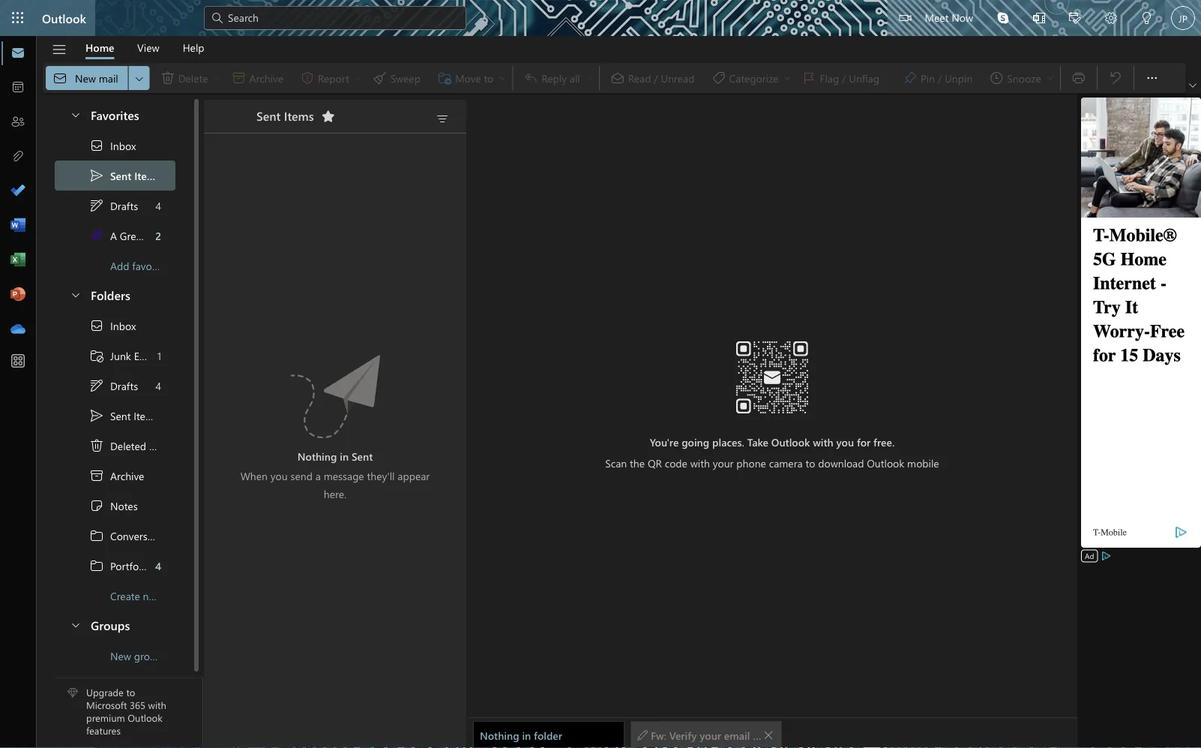 Task type: describe. For each thing, give the bounding box(es) containing it.
a
[[316, 469, 321, 483]]

to do image
[[11, 184, 26, 199]]

favorite
[[132, 259, 167, 273]]

fw:
[[651, 728, 667, 742]]

 button
[[44, 37, 74, 62]]

nothing for sent
[[298, 449, 337, 463]]

 junk email 1
[[89, 348, 161, 363]]


[[51, 42, 67, 57]]

to inside you're going places. take outlook with you for free. scan the qr code with your phone camera to download outlook mobile
[[806, 456, 816, 470]]

new group tree item
[[55, 641, 176, 671]]

add
[[110, 259, 129, 273]]

message list section
[[204, 96, 467, 747]]

in for folder
[[523, 728, 531, 742]]

 drafts for 
[[89, 378, 138, 393]]

appear
[[398, 469, 430, 483]]

the
[[630, 456, 645, 470]]

files image
[[11, 149, 26, 164]]

create new folder tree item
[[55, 581, 192, 611]]


[[1146, 71, 1161, 86]]

4 for 
[[156, 379, 161, 393]]

create
[[110, 589, 140, 603]]

email
[[134, 349, 159, 363]]

 tree item for 
[[55, 131, 176, 161]]

 tree item
[[55, 491, 176, 521]]

when
[[241, 469, 268, 483]]

archive
[[110, 469, 144, 483]]


[[321, 109, 336, 124]]

tree containing 
[[55, 311, 192, 611]]

ad
[[1086, 551, 1095, 561]]

2  sent items from the top
[[89, 408, 159, 423]]

outlook inside upgrade to microsoft 365 with premium outlook features
[[128, 711, 163, 724]]

features
[[86, 724, 121, 737]]

new inside  new mail
[[75, 71, 96, 85]]

2  tree item from the top
[[55, 551, 176, 581]]

going
[[682, 435, 710, 448]]

sent items heading
[[237, 100, 340, 133]]

favorites
[[91, 106, 139, 122]]

view
[[137, 41, 160, 54]]

supplier
[[804, 728, 843, 742]]

 sent items inside favorites tree
[[89, 168, 161, 183]]

scan
[[606, 456, 627, 470]]

outlook down free.
[[868, 456, 905, 470]]

notes
[[110, 499, 138, 513]]

people image
[[11, 115, 26, 130]]


[[1190, 82, 1197, 89]]

new group
[[110, 649, 162, 663]]

excel image
[[11, 253, 26, 268]]

 button
[[431, 108, 455, 129]]

 button
[[764, 724, 774, 745]]

nothing in sent when you send a message they'll appear here.
[[241, 449, 430, 501]]

portal
[[846, 728, 874, 742]]

favorites tree item
[[55, 101, 176, 131]]

inbox for 
[[110, 319, 136, 333]]

camera
[[770, 456, 803, 470]]

new
[[143, 589, 162, 603]]

 tree item
[[55, 221, 176, 251]]

drafts for 
[[110, 379, 138, 393]]

 button
[[316, 104, 340, 128]]

 search field
[[204, 0, 467, 34]]

0 horizontal spatial for
[[753, 728, 767, 742]]

Search field
[[227, 10, 458, 25]]

create new folder
[[110, 589, 192, 603]]

 tree item for 
[[55, 371, 176, 401]]

you inside nothing in sent when you send a message they'll appear here.
[[271, 469, 288, 483]]

sent inside nothing in sent when you send a message they'll appear here.
[[352, 449, 373, 463]]

2  tree item from the top
[[55, 401, 176, 431]]


[[1142, 12, 1154, 24]]

sent items 
[[257, 107, 336, 124]]

 button
[[1138, 63, 1168, 93]]

 button
[[1130, 0, 1166, 38]]

qr
[[648, 456, 662, 470]]

outlook banner
[[0, 0, 1202, 38]]

 for 
[[89, 198, 104, 213]]

places.
[[713, 435, 745, 448]]

 for groups
[[70, 619, 82, 631]]

 notes
[[89, 498, 138, 513]]

 for 
[[89, 378, 104, 393]]

2
[[155, 229, 161, 243]]

 for 
[[89, 318, 104, 333]]

coupa
[[770, 728, 801, 742]]

premium features image
[[68, 688, 78, 698]]


[[1106, 12, 1118, 24]]

add favorite tree item
[[55, 251, 176, 281]]

mail image
[[11, 46, 26, 61]]


[[89, 468, 104, 483]]

1  tree item from the top
[[55, 521, 176, 551]]

 inbox for 
[[89, 318, 136, 333]]

help
[[183, 41, 204, 54]]

move & delete group
[[46, 63, 510, 93]]


[[89, 438, 104, 453]]

 button for groups
[[62, 611, 88, 638]]

take
[[748, 435, 769, 448]]

 button
[[129, 66, 150, 90]]

 inside tree
[[89, 408, 104, 423]]

microsoft
[[86, 698, 127, 711]]

set your advertising preferences image
[[1101, 550, 1113, 562]]

 button
[[1094, 0, 1130, 38]]

jp image
[[1172, 6, 1196, 30]]

phone
[[737, 456, 767, 470]]

code
[[665, 456, 688, 470]]

free.
[[874, 435, 895, 448]]

application containing outlook
[[0, 0, 1202, 748]]


[[998, 12, 1010, 24]]

mobile
[[908, 456, 940, 470]]


[[1070, 12, 1082, 24]]

nothing in folder button
[[473, 721, 625, 748]]

1 vertical spatial with
[[691, 456, 710, 470]]

outlook inside outlook banner
[[42, 10, 86, 26]]

 for 
[[89, 528, 104, 543]]

group
[[134, 649, 162, 663]]

you inside you're going places. take outlook with you for free. scan the qr code with your phone camera to download outlook mobile
[[837, 435, 855, 448]]

 button
[[1058, 0, 1094, 38]]


[[638, 730, 648, 740]]

you're going places. take outlook with you for free. scan the qr code with your phone camera to download outlook mobile
[[606, 435, 940, 470]]

add favorite
[[110, 259, 167, 273]]

1
[[157, 349, 161, 363]]

 button
[[986, 0, 1022, 36]]

with inside upgrade to microsoft 365 with premium outlook features
[[148, 698, 166, 711]]

for inside you're going places. take outlook with you for free. scan the qr code with your phone camera to download outlook mobile
[[857, 435, 871, 448]]


[[89, 498, 104, 513]]

home button
[[74, 36, 126, 59]]



Task type: locate. For each thing, give the bounding box(es) containing it.
1 vertical spatial 
[[89, 558, 104, 573]]

drafts for 
[[110, 199, 138, 213]]

4
[[156, 199, 161, 213], [156, 379, 161, 393], [155, 559, 161, 573]]

1 inbox from the top
[[110, 139, 136, 152]]

 tree item
[[55, 161, 176, 191], [55, 401, 176, 431]]

tree
[[55, 311, 192, 611]]

2 inbox from the top
[[110, 319, 136, 333]]

0 vertical spatial inbox
[[110, 139, 136, 152]]

1 vertical spatial you
[[271, 469, 288, 483]]

0 horizontal spatial in
[[340, 449, 349, 463]]

 drafts down "" tree item
[[89, 378, 138, 393]]

 button for favorites
[[62, 101, 88, 128]]

 tree item for 
[[55, 191, 176, 221]]

in inside nothing in sent when you send a message they'll appear here.
[[340, 449, 349, 463]]

 inside favorites tree
[[89, 198, 104, 213]]

 down 
[[89, 528, 104, 543]]

1 horizontal spatial new
[[110, 649, 131, 663]]

 button
[[1187, 78, 1200, 93]]


[[1034, 12, 1046, 24]]

 button
[[62, 101, 88, 128], [62, 281, 88, 308], [62, 611, 88, 638]]

your left email
[[700, 728, 722, 742]]

here.
[[324, 487, 347, 501]]

new left mail
[[75, 71, 96, 85]]

drafts down  junk email 1
[[110, 379, 138, 393]]

upgrade to microsoft 365 with premium outlook features
[[86, 686, 166, 737]]

 down "" on the top left
[[89, 378, 104, 393]]

0 vertical spatial 
[[89, 168, 104, 183]]

1  tree item from the top
[[55, 131, 176, 161]]


[[133, 72, 145, 84], [70, 108, 82, 120], [70, 288, 82, 300], [70, 619, 82, 631]]

2  drafts from the top
[[89, 378, 138, 393]]

0 vertical spatial folder
[[165, 589, 192, 603]]

folder inside the create new folder tree item
[[165, 589, 192, 603]]

4 for 
[[156, 199, 161, 213]]

0 vertical spatial  sent items
[[89, 168, 161, 183]]

 button down  new mail
[[62, 101, 88, 128]]

 drafts up  tree item on the left top of page
[[89, 198, 138, 213]]

groups tree item
[[55, 611, 176, 641]]

you up download
[[837, 435, 855, 448]]

outlook right "premium"
[[128, 711, 163, 724]]

0 vertical spatial  button
[[62, 101, 88, 128]]

with down going
[[691, 456, 710, 470]]

 up "" on the top left
[[89, 318, 104, 333]]

meet
[[925, 10, 949, 24]]

deleted
[[110, 439, 146, 453]]

 button inside groups "tree item"
[[62, 611, 88, 638]]

0 vertical spatial nothing
[[298, 449, 337, 463]]

favorites tree
[[55, 95, 176, 281]]

drafts inside favorites tree
[[110, 199, 138, 213]]

to inside upgrade to microsoft 365 with premium outlook features
[[126, 686, 135, 699]]

tab list
[[74, 36, 216, 59]]

 button
[[1022, 0, 1058, 38]]

email
[[725, 728, 750, 742]]

they'll
[[367, 469, 395, 483]]


[[89, 198, 104, 213], [89, 378, 104, 393]]

4 inside favorites tree
[[156, 199, 161, 213]]

0 vertical spatial to
[[806, 456, 816, 470]]

nothing in folder
[[480, 728, 563, 742]]

sent down 'move & delete' group
[[257, 107, 281, 124]]

 drafts inside favorites tree
[[89, 198, 138, 213]]

with up download
[[813, 435, 834, 448]]

1 vertical spatial 
[[89, 378, 104, 393]]

1 vertical spatial  drafts
[[89, 378, 138, 393]]

1  tree item from the top
[[55, 191, 176, 221]]

0 vertical spatial  tree item
[[55, 191, 176, 221]]

 button for folders
[[62, 281, 88, 308]]

0 horizontal spatial with
[[148, 698, 166, 711]]

 tree item
[[55, 131, 176, 161], [55, 311, 176, 341]]

 sent items
[[89, 168, 161, 183], [89, 408, 159, 423]]

 up 
[[89, 408, 104, 423]]

 up 
[[89, 198, 104, 213]]

 down favorites tree item
[[89, 138, 104, 153]]

1 vertical spatial your
[[700, 728, 722, 742]]

sent up  tree item
[[110, 409, 131, 423]]

1 horizontal spatial you
[[837, 435, 855, 448]]

 sent items up deleted
[[89, 408, 159, 423]]

0 vertical spatial you
[[837, 435, 855, 448]]

4 right portfolio
[[155, 559, 161, 573]]

 button inside favorites tree item
[[62, 101, 88, 128]]

word image
[[11, 218, 26, 233]]

send
[[291, 469, 313, 483]]

folder for create new folder
[[165, 589, 192, 603]]

0 vertical spatial in
[[340, 449, 349, 463]]

1  from the top
[[89, 198, 104, 213]]

 button left groups
[[62, 611, 88, 638]]

groups
[[91, 617, 130, 633]]

1 vertical spatial in
[[523, 728, 531, 742]]

 tree item up  tree item on the left top of page
[[55, 161, 176, 191]]

outlook up  button
[[42, 10, 86, 26]]

1  inbox from the top
[[89, 138, 136, 153]]

0 vertical spatial  inbox
[[89, 138, 136, 153]]

sent up message
[[352, 449, 373, 463]]

new left group
[[110, 649, 131, 663]]

folder
[[165, 589, 192, 603], [534, 728, 563, 742]]

 inbox
[[89, 138, 136, 153], [89, 318, 136, 333]]

nothing
[[298, 449, 337, 463], [480, 728, 520, 742]]

items inside  deleted items
[[149, 439, 174, 453]]

outlook link
[[42, 0, 86, 36]]

1 horizontal spatial folder
[[534, 728, 563, 742]]

 tree item up 
[[55, 191, 176, 221]]

2  from the top
[[89, 378, 104, 393]]

 tree item up deleted
[[55, 401, 176, 431]]

inbox down favorites tree item
[[110, 139, 136, 152]]

in
[[340, 449, 349, 463], [523, 728, 531, 742]]

message
[[324, 469, 364, 483]]

 inbox down favorites tree item
[[89, 138, 136, 153]]

meet now
[[925, 10, 974, 24]]

2  tree item from the top
[[55, 311, 176, 341]]

2 vertical spatial with
[[148, 698, 166, 711]]

verify
[[670, 728, 697, 742]]

 inside favorites tree
[[89, 138, 104, 153]]

 inbox for 
[[89, 138, 136, 153]]

2 horizontal spatial with
[[813, 435, 834, 448]]

2  from the top
[[89, 558, 104, 573]]

 inside 'folders' tree item
[[70, 288, 82, 300]]

1 vertical spatial drafts
[[110, 379, 138, 393]]

1 horizontal spatial for
[[857, 435, 871, 448]]

your down places.
[[713, 456, 734, 470]]

1 vertical spatial  button
[[62, 281, 88, 308]]

outlook up camera
[[772, 435, 811, 448]]

 tree item down favorites
[[55, 131, 176, 161]]

2  from the top
[[89, 408, 104, 423]]

tags group
[[603, 63, 1058, 93]]

0 vertical spatial  tree item
[[55, 161, 176, 191]]

 inbox inside favorites tree
[[89, 138, 136, 153]]

download
[[819, 456, 865, 470]]

junk
[[110, 349, 131, 363]]

items up  deleted items
[[134, 409, 159, 423]]

0 vertical spatial 
[[89, 138, 104, 153]]

 inbox down 'folders' tree item
[[89, 318, 136, 333]]

in for sent
[[340, 449, 349, 463]]

4 down '1'
[[156, 379, 161, 393]]

outlook
[[42, 10, 86, 26], [772, 435, 811, 448], [868, 456, 905, 470], [128, 711, 163, 724]]

0 vertical spatial drafts
[[110, 199, 138, 213]]

sent inside favorites tree
[[110, 169, 132, 183]]

 tree item up create
[[55, 551, 176, 581]]

1  from the top
[[89, 168, 104, 183]]

 inside dropdown button
[[133, 72, 145, 84]]

with right 365
[[148, 698, 166, 711]]

0 vertical spatial 
[[89, 198, 104, 213]]

mail
[[99, 71, 118, 85]]

 for favorites
[[70, 108, 82, 120]]

4 inside ' portfolio 4'
[[155, 559, 161, 573]]

inbox up  junk email 1
[[110, 319, 136, 333]]

you're
[[650, 435, 679, 448]]

items up 2
[[134, 169, 161, 183]]

 inside favorites tree
[[89, 168, 104, 183]]


[[435, 112, 450, 127]]

 tree item down junk
[[55, 371, 176, 401]]

to right upgrade
[[126, 686, 135, 699]]

 sent items up  tree item on the left top of page
[[89, 168, 161, 183]]

for right email
[[753, 728, 767, 742]]

1  from the top
[[89, 138, 104, 153]]

you left send
[[271, 469, 288, 483]]

1 horizontal spatial in
[[523, 728, 531, 742]]

 inside groups "tree item"
[[70, 619, 82, 631]]

items right deleted
[[149, 439, 174, 453]]

0 horizontal spatial new
[[75, 71, 96, 85]]

1 vertical spatial to
[[126, 686, 135, 699]]

2 vertical spatial 4
[[155, 559, 161, 573]]

items left 
[[284, 107, 314, 124]]


[[764, 730, 774, 740]]

1 vertical spatial new
[[110, 649, 131, 663]]

2 drafts from the top
[[110, 379, 138, 393]]

nothing for folder
[[480, 728, 520, 742]]

1 vertical spatial nothing
[[480, 728, 520, 742]]

 drafts
[[89, 198, 138, 213], [89, 378, 138, 393]]

1 vertical spatial  tree item
[[55, 371, 176, 401]]

onedrive image
[[11, 322, 26, 337]]

items inside sent items 
[[284, 107, 314, 124]]

 tree item
[[55, 461, 176, 491]]


[[89, 228, 104, 243]]

0 horizontal spatial to
[[126, 686, 135, 699]]

to
[[806, 456, 816, 470], [126, 686, 135, 699]]

tab list containing home
[[74, 36, 216, 59]]

 tree item for 
[[55, 311, 176, 341]]

0 vertical spatial 
[[89, 528, 104, 543]]

0 vertical spatial  drafts
[[89, 198, 138, 213]]

 left groups
[[70, 619, 82, 631]]

0 horizontal spatial you
[[271, 469, 288, 483]]

reading pane main content
[[467, 94, 1078, 748]]

2  inbox from the top
[[89, 318, 136, 333]]

1 vertical spatial folder
[[534, 728, 563, 742]]

left-rail-appbar navigation
[[3, 36, 33, 347]]

0 horizontal spatial folder
[[165, 589, 192, 603]]

 left portfolio
[[89, 558, 104, 573]]

inbox for 
[[110, 139, 136, 152]]

1  tree item from the top
[[55, 161, 176, 191]]

2 vertical spatial  button
[[62, 611, 88, 638]]

folders tree item
[[55, 281, 176, 311]]

1 horizontal spatial with
[[691, 456, 710, 470]]

your inside you're going places. take outlook with you for free. scan the qr code with your phone camera to download outlook mobile
[[713, 456, 734, 470]]

1 vertical spatial  tree item
[[55, 401, 176, 431]]

premium
[[86, 711, 125, 724]]

0 vertical spatial for
[[857, 435, 871, 448]]

 button left "folders"
[[62, 281, 88, 308]]

now
[[952, 10, 974, 24]]

1 vertical spatial inbox
[[110, 319, 136, 333]]

1 vertical spatial for
[[753, 728, 767, 742]]

 for folders
[[70, 288, 82, 300]]

2  from the top
[[89, 318, 104, 333]]

1  sent items from the top
[[89, 168, 161, 183]]

 for  portfolio 4
[[89, 558, 104, 573]]

4 up 2
[[156, 199, 161, 213]]

1 vertical spatial 
[[89, 408, 104, 423]]

to right camera
[[806, 456, 816, 470]]

with
[[813, 435, 834, 448], [691, 456, 710, 470], [148, 698, 166, 711]]

 portfolio 4
[[89, 558, 161, 573]]


[[89, 528, 104, 543], [89, 558, 104, 573]]

 tree item
[[55, 341, 176, 371]]


[[89, 348, 104, 363]]

help button
[[172, 36, 216, 59]]

1 vertical spatial 
[[89, 318, 104, 333]]

 tree item
[[55, 521, 176, 551], [55, 551, 176, 581]]

view button
[[126, 36, 171, 59]]

0 vertical spatial  tree item
[[55, 131, 176, 161]]

1 vertical spatial 4
[[156, 379, 161, 393]]

 tree item
[[55, 191, 176, 221], [55, 371, 176, 401]]

 archive
[[89, 468, 144, 483]]

drafts up  tree item on the left top of page
[[110, 199, 138, 213]]

1 drafts from the top
[[110, 199, 138, 213]]


[[900, 12, 912, 24]]

nothing inside nothing in sent when you send a message they'll appear here.
[[298, 449, 337, 463]]

 for 
[[89, 138, 104, 153]]


[[89, 138, 104, 153], [89, 318, 104, 333]]

folder inside nothing in folder button
[[534, 728, 563, 742]]


[[210, 11, 225, 26]]

more apps image
[[11, 354, 26, 369]]

1 vertical spatial  inbox
[[89, 318, 136, 333]]

 deleted items
[[89, 438, 174, 453]]

new inside tree item
[[110, 649, 131, 663]]

portfolio
[[110, 559, 150, 573]]

 tree item down the " notes"
[[55, 521, 176, 551]]

1 horizontal spatial nothing
[[480, 728, 520, 742]]

 right mail
[[133, 72, 145, 84]]

inbox inside favorites tree
[[110, 139, 136, 152]]

for
[[857, 435, 871, 448], [753, 728, 767, 742]]

1 horizontal spatial to
[[806, 456, 816, 470]]

items inside favorites tree
[[134, 169, 161, 183]]

 tree item
[[55, 431, 176, 461]]

powerpoint image
[[11, 287, 26, 302]]

0 vertical spatial with
[[813, 435, 834, 448]]

nothing inside button
[[480, 728, 520, 742]]

 left "folders"
[[70, 288, 82, 300]]

sent up  tree item on the left top of page
[[110, 169, 132, 183]]

 fw: verify your email for coupa supplier portal
[[638, 728, 874, 742]]

in inside button
[[523, 728, 531, 742]]

inbox inside tree
[[110, 319, 136, 333]]

 button inside 'folders' tree item
[[62, 281, 88, 308]]

sent inside sent items 
[[257, 107, 281, 124]]

your
[[713, 456, 734, 470], [700, 728, 722, 742]]

0 vertical spatial new
[[75, 71, 96, 85]]

 inside favorites tree item
[[70, 108, 82, 120]]

1 vertical spatial  tree item
[[55, 311, 176, 341]]

 drafts for 
[[89, 198, 138, 213]]

 new mail
[[53, 71, 118, 86]]

folder for nothing in folder
[[534, 728, 563, 742]]

 tree item up junk
[[55, 311, 176, 341]]

folders
[[91, 286, 130, 303]]

calendar image
[[11, 80, 26, 95]]

 down  new mail
[[70, 108, 82, 120]]

3  button from the top
[[62, 611, 88, 638]]

1  drafts from the top
[[89, 198, 138, 213]]

1  from the top
[[89, 528, 104, 543]]

sent
[[257, 107, 281, 124], [110, 169, 132, 183], [110, 409, 131, 423], [352, 449, 373, 463]]

0 horizontal spatial nothing
[[298, 449, 337, 463]]


[[53, 71, 68, 86]]

0 vertical spatial 4
[[156, 199, 161, 213]]

for left free.
[[857, 435, 871, 448]]

application
[[0, 0, 1202, 748]]

items
[[284, 107, 314, 124], [134, 169, 161, 183], [134, 409, 159, 423], [149, 439, 174, 453]]

1 vertical spatial  sent items
[[89, 408, 159, 423]]

2  tree item from the top
[[55, 371, 176, 401]]

1  button from the top
[[62, 101, 88, 128]]

2  button from the top
[[62, 281, 88, 308]]


[[89, 168, 104, 183], [89, 408, 104, 423]]

365
[[130, 698, 146, 711]]

 up 
[[89, 168, 104, 183]]

0 vertical spatial your
[[713, 456, 734, 470]]



Task type: vqa. For each thing, say whether or not it's contained in the screenshot.


